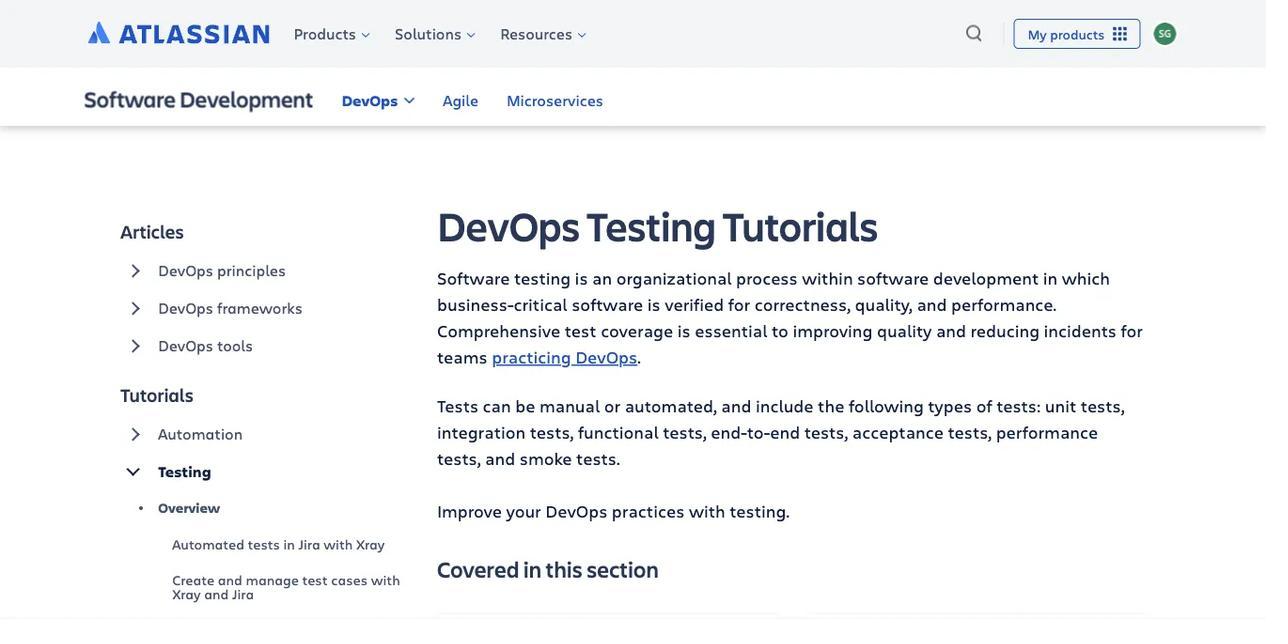 Task type: vqa. For each thing, say whether or not it's contained in the screenshot.
the rightmost on
no



Task type: describe. For each thing, give the bounding box(es) containing it.
agile link
[[443, 68, 479, 126]]

devops for devops principles
[[158, 260, 213, 280]]

acceptance
[[853, 421, 944, 444]]

tests.
[[577, 447, 620, 470]]

smoke
[[520, 447, 572, 470]]

which
[[1062, 267, 1111, 289]]

software for software testing is an organizational process within software development in which business-critical software is verified for correctness, quality, and performance. comprehensive test coverage is essential to improving quality and reducing incidents for teams
[[437, 267, 510, 289]]

practicing
[[492, 346, 571, 368]]

app switcher image
[[1110, 24, 1131, 44]]

sam green image
[[1154, 23, 1177, 45]]

devops right your
[[546, 500, 608, 523]]

1 horizontal spatial testing
[[587, 198, 716, 253]]

your
[[506, 500, 541, 523]]

articles
[[121, 218, 184, 243]]

an
[[593, 267, 612, 289]]

overview
[[158, 499, 220, 517]]

create and manage test cases with xray and jira link
[[135, 563, 407, 613]]

practicing devops .
[[492, 346, 641, 368]]

automated tests in jira with xray
[[172, 535, 385, 554]]

2 vertical spatial is
[[678, 320, 691, 342]]

performance
[[996, 421, 1099, 444]]

devops for devops frameworks
[[158, 298, 213, 318]]

and up quality at the bottom right
[[917, 293, 947, 316]]

software development link
[[84, 69, 314, 125]]

manual
[[540, 395, 600, 417]]

and down integration
[[485, 447, 515, 470]]

0 vertical spatial tutorials
[[723, 198, 879, 253]]

teams
[[437, 346, 488, 368]]

types
[[928, 395, 972, 417]]

frameworks
[[217, 298, 303, 318]]

devops tools
[[158, 335, 253, 356]]

1 horizontal spatial jira
[[299, 535, 320, 554]]

covered
[[437, 555, 520, 584]]

products link
[[281, 20, 380, 47]]

coverage
[[601, 320, 673, 342]]

0 horizontal spatial tutorials
[[121, 382, 194, 407]]

resources link
[[487, 20, 596, 47]]

devops for devops testing tutorials
[[437, 198, 580, 253]]

products
[[294, 24, 356, 44]]

end
[[770, 421, 800, 444]]

tests, down automated,
[[663, 421, 707, 444]]

and up end- at the right of page
[[722, 395, 752, 417]]

quality,
[[855, 293, 913, 316]]

automated
[[172, 535, 244, 554]]

with inside create and manage test cases with xray and jira
[[371, 571, 400, 590]]

tests, up smoke
[[530, 421, 574, 444]]

essential
[[695, 320, 768, 342]]

tests
[[437, 395, 479, 417]]

manage
[[246, 571, 299, 590]]

resources
[[500, 24, 573, 44]]

integration
[[437, 421, 526, 444]]

devops for devops
[[342, 90, 398, 110]]

devops link
[[342, 68, 415, 126]]

practices
[[612, 500, 685, 523]]

business-
[[437, 293, 514, 316]]

jira inside create and manage test cases with xray and jira
[[232, 585, 254, 603]]

improve your devops practices with testing.
[[437, 500, 790, 523]]

automation link
[[121, 415, 407, 453]]

automation
[[158, 424, 243, 444]]

create
[[172, 571, 215, 590]]

development
[[933, 267, 1039, 289]]

.
[[638, 346, 641, 368]]

in inside automated tests in jira with xray link
[[283, 535, 295, 554]]

to
[[772, 320, 789, 342]]

testing link
[[121, 453, 407, 491]]

cases
[[331, 571, 368, 590]]

include
[[756, 395, 814, 417]]

1 horizontal spatial for
[[1121, 320, 1143, 342]]

software testing is an organizational process within software development in which business-critical software is verified for correctness, quality, and performance. comprehensive test coverage is essential to improving quality and reducing incidents for teams
[[437, 267, 1143, 368]]

microservices link
[[507, 68, 604, 126]]

tests
[[248, 535, 280, 554]]

0 vertical spatial xray
[[356, 535, 385, 554]]

tests, down integration
[[437, 447, 481, 470]]

verified
[[665, 293, 724, 316]]

correctness,
[[755, 293, 851, 316]]

and right create
[[218, 571, 242, 590]]

practicing devops link
[[492, 346, 638, 368]]

microservices
[[507, 90, 604, 110]]

devops principles link
[[121, 252, 407, 289]]

devops tools link
[[121, 327, 407, 365]]

devops frameworks link
[[121, 289, 407, 327]]



Task type: locate. For each thing, give the bounding box(es) containing it.
with left testing.
[[689, 500, 726, 523]]

jira right create
[[232, 585, 254, 603]]

jira
[[299, 535, 320, 554], [232, 585, 254, 603]]

0 vertical spatial for
[[729, 293, 751, 316]]

section
[[587, 555, 659, 584]]

1 horizontal spatial with
[[371, 571, 400, 590]]

of
[[977, 395, 993, 417]]

1 vertical spatial tutorials
[[121, 382, 194, 407]]

in left this
[[524, 555, 542, 584]]

in inside software testing is an organizational process within software development in which business-critical software is verified for correctness, quality, and performance. comprehensive test coverage is essential to improving quality and reducing incidents for teams
[[1044, 267, 1058, 289]]

2 vertical spatial in
[[524, 555, 542, 584]]

0 vertical spatial is
[[575, 267, 588, 289]]

tests:
[[997, 395, 1041, 417]]

1 horizontal spatial software
[[858, 267, 929, 289]]

xray up cases
[[356, 535, 385, 554]]

organizational
[[617, 267, 732, 289]]

is
[[575, 267, 588, 289], [648, 293, 661, 316], [678, 320, 691, 342]]

software up "business-"
[[437, 267, 510, 289]]

unit
[[1045, 395, 1077, 417]]

tests, down of in the right of the page
[[948, 421, 992, 444]]

1 vertical spatial software
[[437, 267, 510, 289]]

2 vertical spatial with
[[371, 571, 400, 590]]

performance.
[[952, 293, 1057, 316]]

test inside software testing is an organizational process within software development in which business-critical software is verified for correctness, quality, and performance. comprehensive test coverage is essential to improving quality and reducing incidents for teams
[[565, 320, 597, 342]]

software for software development
[[84, 84, 176, 113]]

covered in this section
[[437, 555, 659, 584]]

software development
[[84, 84, 314, 113]]

end-
[[711, 421, 747, 444]]

with for jira
[[324, 535, 353, 554]]

0 horizontal spatial testing
[[158, 462, 211, 482]]

2 horizontal spatial is
[[678, 320, 691, 342]]

1 vertical spatial for
[[1121, 320, 1143, 342]]

software up 'quality,'
[[858, 267, 929, 289]]

process
[[736, 267, 798, 289]]

devops inside 'link'
[[158, 298, 213, 318]]

incidents
[[1044, 320, 1117, 342]]

tools
[[217, 335, 253, 356]]

test left cases
[[302, 571, 328, 590]]

devops frameworks
[[158, 298, 303, 318]]

1 vertical spatial is
[[648, 293, 661, 316]]

1 horizontal spatial xray
[[356, 535, 385, 554]]

create and manage test cases with xray and jira
[[172, 571, 400, 603]]

devops down coverage
[[576, 346, 638, 368]]

testing.
[[730, 500, 790, 523]]

and
[[917, 293, 947, 316], [937, 320, 967, 342], [722, 395, 752, 417], [485, 447, 515, 470], [218, 571, 242, 590], [204, 585, 229, 603]]

testing up overview
[[158, 462, 211, 482]]

1 vertical spatial jira
[[232, 585, 254, 603]]

devops down the products link
[[342, 90, 398, 110]]

this
[[546, 555, 583, 584]]

0 vertical spatial in
[[1044, 267, 1058, 289]]

agile
[[443, 90, 479, 110]]

1 vertical spatial test
[[302, 571, 328, 590]]

test inside create and manage test cases with xray and jira
[[302, 571, 328, 590]]

testing inside 'link'
[[158, 462, 211, 482]]

0 horizontal spatial test
[[302, 571, 328, 590]]

for up essential at the bottom right
[[729, 293, 751, 316]]

and right quality at the bottom right
[[937, 320, 967, 342]]

0 vertical spatial testing
[[587, 198, 716, 253]]

principles
[[217, 260, 286, 280]]

tutorials up automation in the left bottom of the page
[[121, 382, 194, 407]]

devops up the devops tools
[[158, 298, 213, 318]]

testing
[[514, 267, 571, 289]]

software
[[858, 267, 929, 289], [572, 293, 643, 316]]

devops for devops tools
[[158, 335, 213, 356]]

improving
[[793, 320, 873, 342]]

2 horizontal spatial with
[[689, 500, 726, 523]]

testing up organizational
[[587, 198, 716, 253]]

jira right tests
[[299, 535, 320, 554]]

automated,
[[625, 395, 717, 417]]

solutions
[[395, 24, 462, 44]]

in
[[1044, 267, 1058, 289], [283, 535, 295, 554], [524, 555, 542, 584]]

with up cases
[[324, 535, 353, 554]]

tests, down the the
[[805, 421, 848, 444]]

0 vertical spatial with
[[689, 500, 726, 523]]

can
[[483, 395, 511, 417]]

1 vertical spatial with
[[324, 535, 353, 554]]

tutorials
[[723, 198, 879, 253], [121, 382, 194, 407]]

with
[[689, 500, 726, 523], [324, 535, 353, 554], [371, 571, 400, 590]]

critical
[[514, 293, 568, 316]]

0 horizontal spatial jira
[[232, 585, 254, 603]]

with for practices
[[689, 500, 726, 523]]

1 vertical spatial testing
[[158, 462, 211, 482]]

1 horizontal spatial software
[[437, 267, 510, 289]]

functional
[[578, 421, 659, 444]]

or
[[604, 395, 621, 417]]

devops left tools in the left of the page
[[158, 335, 213, 356]]

devops up testing
[[437, 198, 580, 253]]

0 vertical spatial test
[[565, 320, 597, 342]]

1 horizontal spatial tutorials
[[723, 198, 879, 253]]

1 horizontal spatial is
[[648, 293, 661, 316]]

software inside software testing is an organizational process within software development in which business-critical software is verified for correctness, quality, and performance. comprehensive test coverage is essential to improving quality and reducing incidents for teams
[[437, 267, 510, 289]]

0 vertical spatial jira
[[299, 535, 320, 554]]

with right cases
[[371, 571, 400, 590]]

test up practicing devops .
[[565, 320, 597, 342]]

0 horizontal spatial with
[[324, 535, 353, 554]]

for
[[729, 293, 751, 316], [1121, 320, 1143, 342]]

1 vertical spatial xray
[[172, 585, 201, 603]]

0 horizontal spatial xray
[[172, 585, 201, 603]]

for right incidents
[[1121, 320, 1143, 342]]

2 horizontal spatial in
[[1044, 267, 1058, 289]]

in left which
[[1044, 267, 1058, 289]]

0 horizontal spatial is
[[575, 267, 588, 289]]

0 horizontal spatial in
[[283, 535, 295, 554]]

devops testing tutorials
[[437, 198, 879, 253]]

software
[[84, 84, 176, 113], [437, 267, 510, 289]]

software down an
[[572, 293, 643, 316]]

development
[[180, 84, 314, 113]]

test
[[565, 320, 597, 342], [302, 571, 328, 590]]

1 vertical spatial in
[[283, 535, 295, 554]]

tests can be manual or automated, and include the following types of tests: unit tests, integration tests, functional tests, end-to-end tests, acceptance tests, performance tests, and smoke tests.
[[437, 395, 1125, 470]]

overview link
[[121, 491, 407, 527]]

automated tests in jira with xray link
[[135, 527, 407, 563]]

following
[[849, 395, 924, 417]]

within
[[802, 267, 853, 289]]

solutions link
[[382, 20, 485, 47]]

xray inside create and manage test cases with xray and jira
[[172, 585, 201, 603]]

atlassian logo image
[[88, 21, 269, 44]]

0 horizontal spatial software
[[84, 84, 176, 113]]

reducing
[[971, 320, 1040, 342]]

is left an
[[575, 267, 588, 289]]

tutorials up within
[[723, 198, 879, 253]]

0 horizontal spatial software
[[572, 293, 643, 316]]

0 vertical spatial software
[[858, 267, 929, 289]]

1 vertical spatial software
[[572, 293, 643, 316]]

be
[[516, 395, 535, 417]]

and down automated
[[204, 585, 229, 603]]

testing
[[587, 198, 716, 253], [158, 462, 211, 482]]

to-
[[747, 421, 770, 444]]

is down verified
[[678, 320, 691, 342]]

is up coverage
[[648, 293, 661, 316]]

xray down automated
[[172, 585, 201, 603]]

quality
[[877, 320, 932, 342]]

comprehensive
[[437, 320, 561, 342]]

in right tests
[[283, 535, 295, 554]]

0 vertical spatial software
[[84, 84, 176, 113]]

devops down "articles"
[[158, 260, 213, 280]]

tests,
[[1081, 395, 1125, 417], [530, 421, 574, 444], [663, 421, 707, 444], [805, 421, 848, 444], [948, 421, 992, 444], [437, 447, 481, 470]]

devops principles
[[158, 260, 286, 280]]

0 horizontal spatial for
[[729, 293, 751, 316]]

1 horizontal spatial test
[[565, 320, 597, 342]]

tests, right unit
[[1081, 395, 1125, 417]]

software down atlassian logo
[[84, 84, 176, 113]]

improve
[[437, 500, 502, 523]]

1 horizontal spatial in
[[524, 555, 542, 584]]

the
[[818, 395, 845, 417]]



